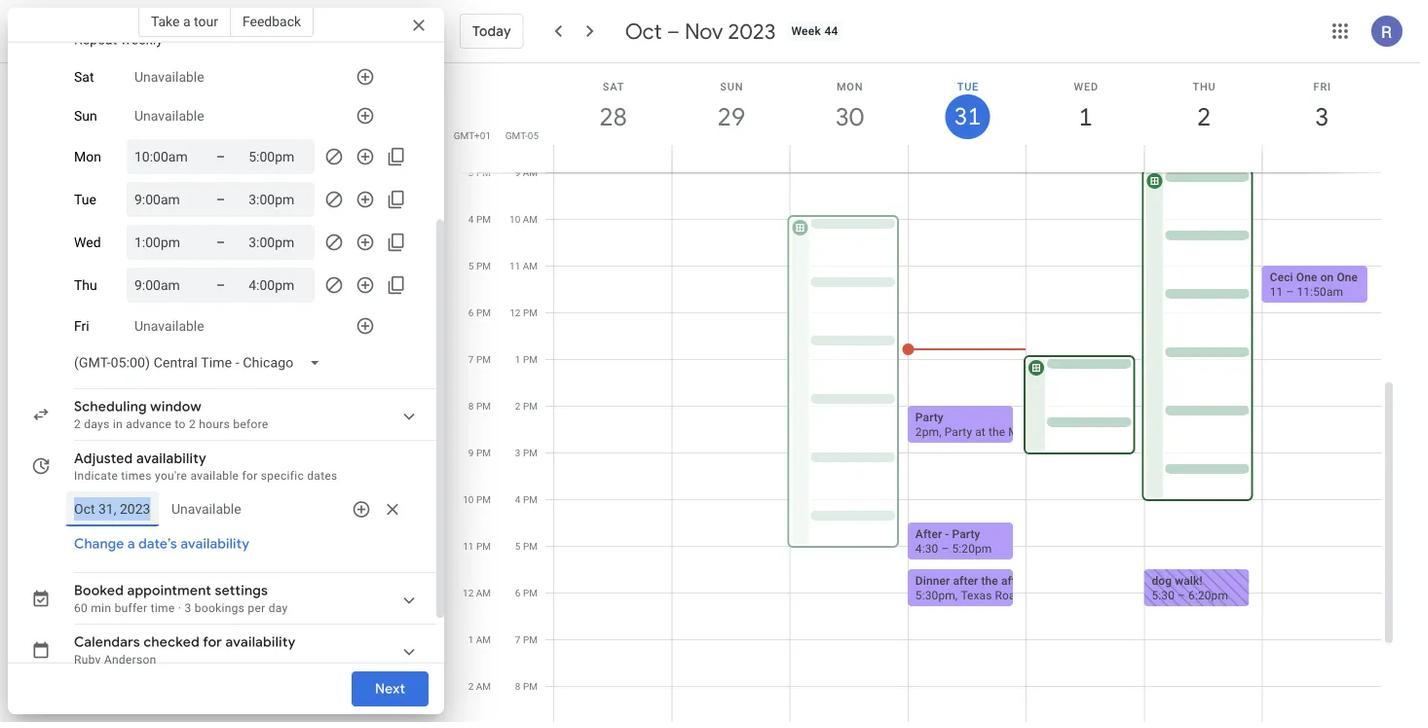 Task type: locate. For each thing, give the bounding box(es) containing it.
a left tour
[[183, 13, 190, 29]]

thu inside 2 column header
[[1193, 80, 1216, 93]]

6 left 12 pm
[[468, 307, 474, 319]]

3 inside fri 3
[[1314, 101, 1328, 133]]

0 horizontal spatial for
[[203, 634, 222, 652]]

oct
[[625, 18, 662, 45]]

0 horizontal spatial sun
[[74, 108, 97, 124]]

1 vertical spatial availability
[[181, 536, 250, 553]]

1 one from the left
[[1296, 271, 1318, 284]]

the
[[981, 575, 998, 588]]

0 horizontal spatial a
[[128, 536, 135, 553]]

12 for 12 am
[[463, 588, 474, 600]]

0 horizontal spatial 8 pm
[[468, 401, 491, 413]]

buffer
[[115, 602, 147, 616]]

7
[[468, 354, 474, 366], [515, 635, 521, 646]]

sun inside sun 29
[[720, 80, 744, 93]]

a for change
[[128, 536, 135, 553]]

wednesday, november 1 element
[[1064, 94, 1108, 139]]

mon up monday, october 30 element at the right of page
[[837, 80, 863, 93]]

availability up you're
[[136, 450, 206, 468]]

05
[[528, 130, 539, 141]]

2
[[1196, 101, 1210, 133], [515, 401, 521, 413], [74, 418, 81, 432], [189, 418, 196, 432], [468, 681, 474, 693]]

unavailable
[[134, 69, 204, 85], [134, 108, 204, 124], [134, 318, 204, 334], [171, 501, 241, 517]]

0 vertical spatial 10
[[509, 214, 520, 226]]

for down bookings
[[203, 634, 222, 652]]

0 horizontal spatial 6 pm
[[468, 307, 491, 319]]

0 horizontal spatial 6
[[468, 307, 474, 319]]

7 pm left 1 pm
[[468, 354, 491, 366]]

2pm ,
[[916, 426, 945, 439]]

fri up scheduling
[[74, 318, 89, 334]]

one up 11:50am
[[1296, 271, 1318, 284]]

0 vertical spatial for
[[242, 470, 258, 483]]

5 pm
[[468, 261, 491, 272], [515, 541, 538, 553]]

calendars
[[74, 634, 140, 652]]

0 vertical spatial 9
[[515, 167, 520, 179]]

Date text field
[[74, 498, 151, 521]]

calendars checked for availability ruby anderson
[[74, 634, 296, 667]]

1 vertical spatial mon
[[74, 149, 101, 165]]

availability down per in the bottom left of the page
[[226, 634, 296, 652]]

1 horizontal spatial 9
[[515, 167, 520, 179]]

mon inside mon 30
[[837, 80, 863, 93]]

1 horizontal spatial sun
[[720, 80, 744, 93]]

availability for date's
[[181, 536, 250, 553]]

window
[[150, 398, 201, 416]]

tuesday, october 31, today element
[[945, 94, 990, 139]]

0 vertical spatial 7 pm
[[468, 354, 491, 366]]

0 horizontal spatial 8
[[468, 401, 474, 413]]

am
[[523, 167, 538, 179], [523, 214, 538, 226], [523, 261, 538, 272], [476, 588, 491, 600], [476, 635, 491, 646], [476, 681, 491, 693]]

1 vertical spatial 5
[[515, 541, 521, 553]]

1 vertical spatial 6 pm
[[515, 588, 538, 600]]

1 vertical spatial 12
[[463, 588, 474, 600]]

8 up 9 pm
[[468, 401, 474, 413]]

today
[[472, 22, 511, 40]]

6 right 12 am
[[515, 588, 521, 600]]

– inside after - party 4:30 – 5:20pm
[[941, 543, 949, 556]]

2023
[[728, 18, 776, 45]]

pm left 11 am
[[476, 261, 491, 272]]

End time on Thursdays text field
[[249, 274, 307, 297]]

thu for thu
[[74, 277, 97, 293]]

0 vertical spatial thu
[[1193, 80, 1216, 93]]

0 vertical spatial 8
[[468, 401, 474, 413]]

pm down 1 pm
[[523, 401, 538, 413]]

am up 12 pm
[[523, 261, 538, 272]]

1 horizontal spatial 11
[[509, 261, 520, 272]]

11 up 12 am
[[463, 541, 474, 553]]

4 pm left 10 am at the top left
[[468, 214, 491, 226]]

1 column header
[[1026, 63, 1145, 173]]

saturday, october 28 element
[[591, 94, 636, 139]]

1 horizontal spatial 5
[[515, 541, 521, 553]]

1 horizontal spatial ,
[[955, 589, 958, 603]]

mon
[[837, 80, 863, 93], [74, 149, 101, 165]]

pm up 10 pm
[[476, 448, 491, 459]]

0 vertical spatial a
[[183, 13, 190, 29]]

party up 5:20pm
[[952, 528, 980, 542]]

wed left start time on wednesdays text box
[[74, 235, 101, 251]]

appointment
[[127, 583, 211, 600]]

4 pm
[[468, 214, 491, 226], [515, 494, 538, 506]]

1 vertical spatial 5 pm
[[515, 541, 538, 553]]

unavailable down take at top
[[134, 69, 204, 85]]

am for 11 am
[[523, 261, 538, 272]]

gmt+01
[[454, 130, 491, 141]]

Start time on Thursdays text field
[[134, 274, 193, 297]]

fri for fri
[[74, 318, 89, 334]]

for inside the calendars checked for availability ruby anderson
[[203, 634, 222, 652]]

tue inside tue 31
[[957, 80, 979, 93]]

pm right the 11 pm
[[523, 541, 538, 553]]

1 horizontal spatial 5 pm
[[515, 541, 538, 553]]

sunday, october 29 element
[[709, 94, 754, 139]]

take
[[151, 13, 180, 29]]

adjusted availability indicate times you're available for specific dates
[[74, 450, 338, 483]]

12
[[510, 307, 521, 319], [463, 588, 474, 600]]

availability inside the calendars checked for availability ruby anderson
[[226, 634, 296, 652]]

thu up thursday, november 2 element
[[1193, 80, 1216, 93]]

None field
[[66, 22, 206, 57], [66, 346, 336, 381], [66, 22, 206, 57], [66, 346, 336, 381]]

6 pm left 12 pm
[[468, 307, 491, 319]]

1 vertical spatial party
[[952, 528, 980, 542]]

1 vertical spatial ,
[[955, 589, 958, 603]]

1 horizontal spatial 8 pm
[[515, 681, 538, 693]]

fri
[[1314, 80, 1332, 93], [74, 318, 89, 334]]

1 horizontal spatial 10
[[509, 214, 520, 226]]

1 vertical spatial for
[[203, 634, 222, 652]]

4 pm right 10 pm
[[515, 494, 538, 506]]

8
[[468, 401, 474, 413], [515, 681, 521, 693]]

1 vertical spatial 8
[[515, 681, 521, 693]]

0 horizontal spatial thu
[[74, 277, 97, 293]]

1 horizontal spatial 4
[[515, 494, 521, 506]]

10 up the 11 pm
[[463, 494, 474, 506]]

10 up 11 am
[[509, 214, 520, 226]]

1 horizontal spatial for
[[242, 470, 258, 483]]

tue left start time on tuesdays text box
[[74, 192, 96, 208]]

pm right 2 am
[[523, 681, 538, 693]]

1 vertical spatial 10
[[463, 494, 474, 506]]

5 left 11 am
[[468, 261, 474, 272]]

1
[[1078, 101, 1092, 133], [515, 354, 521, 366], [468, 635, 474, 646]]

,
[[939, 426, 942, 439], [955, 589, 958, 603]]

0 vertical spatial wed
[[1074, 80, 1099, 93]]

booked
[[74, 583, 124, 600]]

sun for sun 29
[[720, 80, 744, 93]]

10
[[509, 214, 520, 226], [463, 494, 474, 506]]

-
[[945, 528, 949, 542]]

8 right 2 am
[[515, 681, 521, 693]]

1 vertical spatial 4 pm
[[515, 494, 538, 506]]

0 vertical spatial 12
[[510, 307, 521, 319]]

4 left 10 am at the top left
[[468, 214, 474, 226]]

1 horizontal spatial thu
[[1193, 80, 1216, 93]]

11 am
[[509, 261, 538, 272]]

1 vertical spatial thu
[[74, 277, 97, 293]]

wed up wednesday, november 1 "element"
[[1074, 80, 1099, 93]]

one right on
[[1337, 271, 1358, 284]]

am down 9 am
[[523, 214, 538, 226]]

5 pm right the 11 pm
[[515, 541, 538, 553]]

1 horizontal spatial 1
[[515, 354, 521, 366]]

a inside change a date's availability button
[[128, 536, 135, 553]]

pm down 10 pm
[[476, 541, 491, 553]]

a left the date's
[[128, 536, 135, 553]]

1 horizontal spatial wed
[[1074, 80, 1099, 93]]

End time on Tuesdays text field
[[249, 188, 307, 211]]

1 horizontal spatial party
[[952, 528, 980, 542]]

pm left 2 pm
[[476, 401, 491, 413]]

take a tour button
[[138, 6, 231, 37]]

9 down gmt-
[[515, 167, 520, 179]]

2 column header
[[1144, 63, 1263, 173]]

– down 'walk!'
[[1178, 589, 1186, 603]]

for left specific
[[242, 470, 258, 483]]

fri inside 3 'column header'
[[1314, 80, 1332, 93]]

0 vertical spatial tue
[[957, 80, 979, 93]]

2 horizontal spatial 11
[[1270, 285, 1283, 299]]

0 vertical spatial 11
[[509, 261, 520, 272]]

sun
[[720, 80, 744, 93], [74, 108, 97, 124]]

1 vertical spatial tue
[[74, 192, 96, 208]]

3 pm right 9 pm
[[515, 448, 538, 459]]

settings
[[215, 583, 268, 600]]

fri up friday, november 3 element
[[1314, 80, 1332, 93]]

party inside after - party 4:30 – 5:20pm
[[952, 528, 980, 542]]

– down -
[[941, 543, 949, 556]]

11 down ceci
[[1270, 285, 1283, 299]]

advance
[[126, 418, 172, 432]]

1 horizontal spatial mon
[[837, 80, 863, 93]]

wed inside "1" column header
[[1074, 80, 1099, 93]]

ceci
[[1270, 271, 1293, 284]]

am up 1 am at the left bottom
[[476, 588, 491, 600]]

after
[[916, 528, 942, 542]]

1 inside wed 1
[[1078, 101, 1092, 133]]

mon left start time on mondays text box
[[74, 149, 101, 165]]

6 pm right 12 am
[[515, 588, 538, 600]]

11
[[509, 261, 520, 272], [1270, 285, 1283, 299], [463, 541, 474, 553]]

0 vertical spatial availability
[[136, 450, 206, 468]]

0 horizontal spatial sat
[[74, 69, 94, 85]]

4 right 10 pm
[[515, 494, 521, 506]]

1 vertical spatial fri
[[74, 318, 89, 334]]

7 pm right 1 am at the left bottom
[[515, 635, 538, 646]]

0 vertical spatial 8 pm
[[468, 401, 491, 413]]

0 vertical spatial 7
[[468, 354, 474, 366]]

am up 2 am
[[476, 635, 491, 646]]

1 horizontal spatial 4 pm
[[515, 494, 538, 506]]

7 left 1 pm
[[468, 354, 474, 366]]

dinner after the after-party 5:30pm , texas roadhouse
[[916, 575, 1058, 603]]

grid
[[452, 63, 1397, 723]]

pm
[[476, 167, 491, 179], [476, 214, 491, 226], [476, 261, 491, 272], [476, 307, 491, 319], [523, 307, 538, 319], [476, 354, 491, 366], [523, 354, 538, 366], [476, 401, 491, 413], [523, 401, 538, 413], [476, 448, 491, 459], [523, 448, 538, 459], [476, 494, 491, 506], [523, 494, 538, 506], [476, 541, 491, 553], [523, 541, 538, 553], [523, 588, 538, 600], [523, 635, 538, 646], [523, 681, 538, 693]]

pm left 12 pm
[[476, 307, 491, 319]]

3 pm down gmt+01
[[468, 167, 491, 179]]

sun 29
[[716, 80, 744, 133]]

0 horizontal spatial one
[[1296, 271, 1318, 284]]

party
[[916, 411, 944, 425], [952, 528, 980, 542]]

take a tour
[[151, 13, 218, 29]]

2pm
[[916, 426, 939, 439]]

0 horizontal spatial wed
[[74, 235, 101, 251]]

9 up 10 pm
[[468, 448, 474, 459]]

2 vertical spatial 11
[[463, 541, 474, 553]]

12 down the 11 pm
[[463, 588, 474, 600]]

0 vertical spatial 1
[[1078, 101, 1092, 133]]

31
[[953, 101, 980, 132]]

0 horizontal spatial mon
[[74, 149, 101, 165]]

12 down 11 am
[[510, 307, 521, 319]]

1 vertical spatial 3 pm
[[515, 448, 538, 459]]

tue up 31
[[957, 80, 979, 93]]

31 column header
[[908, 63, 1027, 173]]

0 horizontal spatial fri
[[74, 318, 89, 334]]

thu left the start time on thursdays text field
[[74, 277, 97, 293]]

pm up 2 pm
[[523, 354, 538, 366]]

0 vertical spatial mon
[[837, 80, 863, 93]]

0 horizontal spatial party
[[916, 411, 944, 425]]

12 for 12 pm
[[510, 307, 521, 319]]

2 vertical spatial availability
[[226, 634, 296, 652]]

– down ceci
[[1286, 285, 1294, 299]]

pm right 1 am at the left bottom
[[523, 635, 538, 646]]

0 vertical spatial 3 pm
[[468, 167, 491, 179]]

unavailable for fri
[[134, 318, 204, 334]]

am for 2 am
[[476, 681, 491, 693]]

0 horizontal spatial 1
[[468, 635, 474, 646]]

a inside take a tour button
[[183, 13, 190, 29]]

1 horizontal spatial 6
[[515, 588, 521, 600]]

11:50am
[[1297, 285, 1343, 299]]

0 vertical spatial sun
[[720, 80, 744, 93]]

availability inside button
[[181, 536, 250, 553]]

sun for sun
[[74, 108, 97, 124]]

0 vertical spatial 5 pm
[[468, 261, 491, 272]]

– left end time on thursdays text field on the left top of page
[[216, 277, 225, 293]]

9 pm
[[468, 448, 491, 459]]

party up 2pm , at the right bottom of page
[[916, 411, 944, 425]]

pm right 10 pm
[[523, 494, 538, 506]]

1 horizontal spatial 7
[[515, 635, 521, 646]]

0 horizontal spatial 4 pm
[[468, 214, 491, 226]]

5 pm left 11 am
[[468, 261, 491, 272]]

0 horizontal spatial 11
[[463, 541, 474, 553]]

unavailable up start time on mondays text box
[[134, 108, 204, 124]]

9 am
[[515, 167, 538, 179]]

next button
[[351, 666, 429, 713]]

dog walk! 5:30 – 6:20pm
[[1152, 575, 1228, 603]]

0 horizontal spatial ,
[[939, 426, 942, 439]]

29 column header
[[671, 63, 791, 173]]

8 pm up 9 pm
[[468, 401, 491, 413]]

11 down 10 am at the top left
[[509, 261, 520, 272]]

10 am
[[509, 214, 538, 226]]

change
[[74, 536, 124, 553]]

– inside dog walk! 5:30 – 6:20pm
[[1178, 589, 1186, 603]]

7 right 1 am at the left bottom
[[515, 635, 521, 646]]

1 horizontal spatial tue
[[957, 80, 979, 93]]

tue
[[957, 80, 979, 93], [74, 192, 96, 208]]

6
[[468, 307, 474, 319], [515, 588, 521, 600]]

am down 1 am at the left bottom
[[476, 681, 491, 693]]

am down 05
[[523, 167, 538, 179]]

5 right the 11 pm
[[515, 541, 521, 553]]

1 horizontal spatial fri
[[1314, 80, 1332, 93]]

times
[[121, 470, 152, 483]]

unavailable down the start time on thursdays text field
[[134, 318, 204, 334]]

thu
[[1193, 80, 1216, 93], [74, 277, 97, 293]]

1 vertical spatial 4
[[515, 494, 521, 506]]

feedback button
[[231, 6, 314, 37]]

sat for sat 28
[[603, 80, 625, 93]]

Start time on Wednesdays text field
[[134, 231, 193, 254]]

1 vertical spatial a
[[128, 536, 135, 553]]

sat inside 'sat 28'
[[603, 80, 625, 93]]

2 horizontal spatial 1
[[1078, 101, 1092, 133]]

pm up 1 pm
[[523, 307, 538, 319]]

7 pm
[[468, 354, 491, 366], [515, 635, 538, 646]]

8 pm
[[468, 401, 491, 413], [515, 681, 538, 693]]

1 vertical spatial 7 pm
[[515, 635, 538, 646]]

0 horizontal spatial 10
[[463, 494, 474, 506]]

days
[[84, 418, 110, 432]]

0 vertical spatial 5
[[468, 261, 474, 272]]

0 vertical spatial fri
[[1314, 80, 1332, 93]]

one
[[1296, 271, 1318, 284], [1337, 271, 1358, 284]]

0 horizontal spatial 12
[[463, 588, 474, 600]]

nov
[[685, 18, 723, 45]]

tue for tue 31
[[957, 80, 979, 93]]

0 vertical spatial 6 pm
[[468, 307, 491, 319]]

availability up settings
[[181, 536, 250, 553]]

1 vertical spatial 1
[[515, 354, 521, 366]]

0 vertical spatial 6
[[468, 307, 474, 319]]

8 pm right 2 am
[[515, 681, 538, 693]]

28 column header
[[553, 63, 672, 173]]



Task type: describe. For each thing, give the bounding box(es) containing it.
11 inside ceci one on one 11 – 11:50am
[[1270, 285, 1283, 299]]

specific
[[261, 470, 304, 483]]

– right start time on mondays text box
[[216, 149, 225, 165]]

1 am
[[468, 635, 491, 646]]

bookings
[[195, 602, 245, 616]]

time
[[151, 602, 175, 616]]

checked
[[144, 634, 200, 652]]

1 vertical spatial 6
[[515, 588, 521, 600]]

indicate
[[74, 470, 118, 483]]

29
[[716, 101, 744, 133]]

fri for fri 3
[[1314, 80, 1332, 93]]

0 horizontal spatial 5 pm
[[468, 261, 491, 272]]

feedback
[[242, 13, 301, 29]]

30 column header
[[790, 63, 909, 173]]

tue 31
[[953, 80, 980, 132]]

booked appointment settings 60 min buffer time · 3 bookings per day
[[74, 583, 288, 616]]

mon for mon 30
[[837, 80, 863, 93]]

1 horizontal spatial 8
[[515, 681, 521, 693]]

Start time on Mondays text field
[[134, 145, 193, 169]]

tour
[[194, 13, 218, 29]]

– inside ceci one on one 11 – 11:50am
[[1286, 285, 1294, 299]]

1 horizontal spatial 3 pm
[[515, 448, 538, 459]]

to
[[175, 418, 186, 432]]

2 pm
[[515, 401, 538, 413]]

after
[[953, 575, 978, 588]]

per
[[248, 602, 265, 616]]

pm down 9 pm
[[476, 494, 491, 506]]

5:30pm
[[916, 589, 955, 603]]

mon for mon
[[74, 149, 101, 165]]

5:30
[[1152, 589, 1175, 603]]

wed for wed 1
[[1074, 80, 1099, 93]]

today button
[[460, 8, 524, 55]]

monday, october 30 element
[[827, 94, 872, 139]]

gmt-
[[505, 130, 528, 141]]

am for 1 am
[[476, 635, 491, 646]]

pm left 10 am at the top left
[[476, 214, 491, 226]]

dog
[[1152, 575, 1172, 588]]

– right start time on wednesdays text box
[[216, 234, 225, 250]]

4:30
[[916, 543, 938, 556]]

change a date's availability button
[[66, 527, 257, 562]]

·
[[178, 602, 181, 616]]

thu for thu 2
[[1193, 80, 1216, 93]]

12 pm
[[510, 307, 538, 319]]

1 for pm
[[515, 354, 521, 366]]

thursday, november 2 element
[[1182, 94, 1226, 139]]

28
[[598, 101, 626, 133]]

11 pm
[[463, 541, 491, 553]]

– right oct
[[667, 18, 680, 45]]

week 44
[[791, 24, 838, 38]]

End time on Wednesdays text field
[[249, 231, 307, 254]]

oct – nov 2023
[[625, 18, 776, 45]]

am for 10 am
[[523, 214, 538, 226]]

– left end time on tuesdays text box
[[216, 191, 225, 207]]

date's
[[138, 536, 177, 553]]

pm right 12 am
[[523, 588, 538, 600]]

1 vertical spatial 8 pm
[[515, 681, 538, 693]]

0 horizontal spatial 3 pm
[[468, 167, 491, 179]]

availability for for
[[226, 634, 296, 652]]

9 for 9 pm
[[468, 448, 474, 459]]

for inside adjusted availability indicate times you're available for specific dates
[[242, 470, 258, 483]]

0 vertical spatial party
[[916, 411, 944, 425]]

0 horizontal spatial 7
[[468, 354, 474, 366]]

10 for 10 pm
[[463, 494, 474, 506]]

hours
[[199, 418, 230, 432]]

gmt-05
[[505, 130, 539, 141]]

roadhouse
[[995, 589, 1055, 603]]

change a date's availability
[[74, 536, 250, 553]]

60
[[74, 602, 88, 616]]

unavailable for sat
[[134, 69, 204, 85]]

pm down 2 pm
[[523, 448, 538, 459]]

pm left 1 pm
[[476, 354, 491, 366]]

2 inside thu 2
[[1196, 101, 1210, 133]]

scheduling
[[74, 398, 147, 416]]

sat for sat
[[74, 69, 94, 85]]

6:20pm
[[1188, 589, 1228, 603]]

44
[[825, 24, 838, 38]]

11 for 11 am
[[509, 261, 520, 272]]

fri 3
[[1314, 80, 1332, 133]]

after - party 4:30 – 5:20pm
[[916, 528, 992, 556]]

unavailable down available
[[171, 501, 241, 517]]

sat 28
[[598, 80, 626, 133]]

tue for tue
[[74, 192, 96, 208]]

day
[[269, 602, 288, 616]]

thu 2
[[1193, 80, 1216, 133]]

friday, november 3 element
[[1300, 94, 1345, 139]]

walk!
[[1175, 575, 1203, 588]]

ruby
[[74, 654, 101, 667]]

scheduling window 2 days in advance to 2 hours before
[[74, 398, 268, 432]]

in
[[113, 418, 123, 432]]

a for take
[[183, 13, 190, 29]]

30
[[834, 101, 862, 133]]

1 pm
[[515, 354, 538, 366]]

9 for 9 am
[[515, 167, 520, 179]]

dates
[[307, 470, 338, 483]]

Start time on Tuesdays text field
[[134, 188, 193, 211]]

you're
[[155, 470, 187, 483]]

party
[[1030, 575, 1058, 588]]

0 vertical spatial ,
[[939, 426, 942, 439]]

3 column header
[[1262, 63, 1381, 173]]

10 for 10 am
[[509, 214, 520, 226]]

3 inside booked appointment settings 60 min buffer time · 3 bookings per day
[[185, 602, 191, 616]]

after-
[[1001, 575, 1030, 588]]

dinner
[[916, 575, 950, 588]]

mon 30
[[834, 80, 863, 133]]

wed 1
[[1074, 80, 1099, 133]]

wed for wed
[[74, 235, 101, 251]]

0 vertical spatial 4
[[468, 214, 474, 226]]

, inside dinner after the after-party 5:30pm , texas roadhouse
[[955, 589, 958, 603]]

0 horizontal spatial 7 pm
[[468, 354, 491, 366]]

12 am
[[463, 588, 491, 600]]

unavailable for sun
[[134, 108, 204, 124]]

ceci one on one 11 – 11:50am
[[1270, 271, 1358, 299]]

2 one from the left
[[1337, 271, 1358, 284]]

1 horizontal spatial 6 pm
[[515, 588, 538, 600]]

availability inside adjusted availability indicate times you're available for specific dates
[[136, 450, 206, 468]]

on
[[1321, 271, 1334, 284]]

1 for am
[[468, 635, 474, 646]]

1 horizontal spatial 7 pm
[[515, 635, 538, 646]]

2 am
[[468, 681, 491, 693]]

before
[[233, 418, 268, 432]]

am for 12 am
[[476, 588, 491, 600]]

am for 9 am
[[523, 167, 538, 179]]

grid containing 28
[[452, 63, 1397, 723]]

0 vertical spatial 4 pm
[[468, 214, 491, 226]]

available
[[190, 470, 239, 483]]

0 horizontal spatial 5
[[468, 261, 474, 272]]

End time on Mondays text field
[[249, 145, 307, 169]]

11 for 11 pm
[[463, 541, 474, 553]]

5:20pm
[[952, 543, 992, 556]]

next
[[375, 681, 405, 698]]

anderson
[[104, 654, 156, 667]]

10 pm
[[463, 494, 491, 506]]

week
[[791, 24, 821, 38]]

min
[[91, 602, 111, 616]]

texas
[[961, 589, 992, 603]]

pm down gmt+01
[[476, 167, 491, 179]]



Task type: vqa. For each thing, say whether or not it's contained in the screenshot.
the bottommost 5 PM
yes



